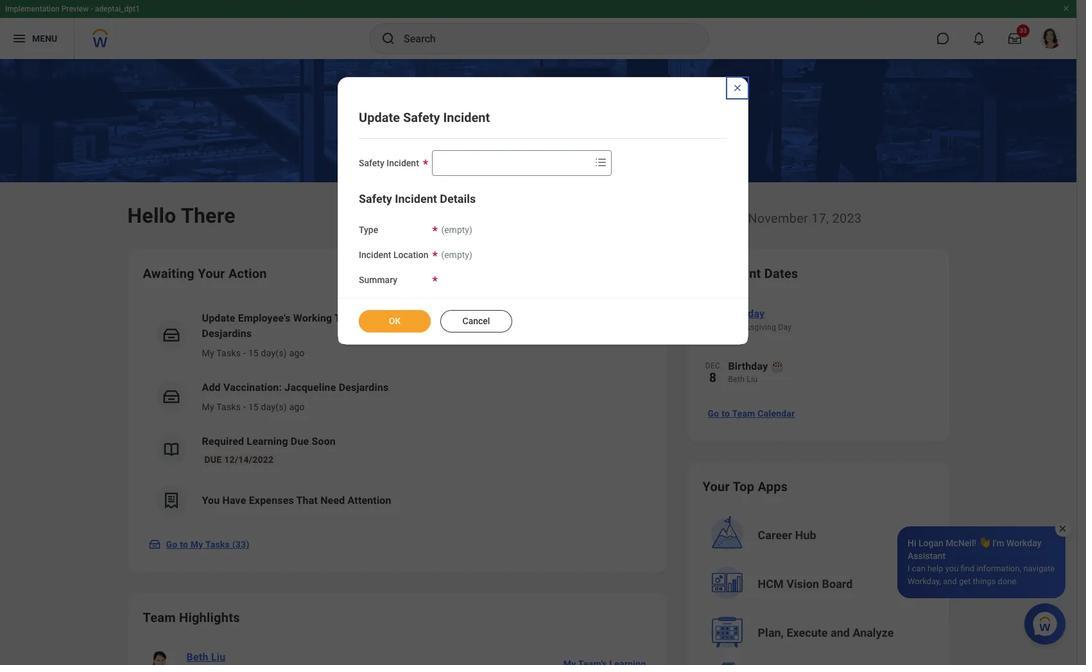 Task type: describe. For each thing, give the bounding box(es) containing it.
1 vertical spatial due
[[204, 455, 222, 465]]

career
[[758, 528, 793, 542]]

dates
[[765, 266, 798, 281]]

adeptai_dpt1
[[95, 4, 140, 13]]

go to my tasks (33) button
[[143, 532, 257, 557]]

that
[[296, 494, 318, 507]]

1 horizontal spatial due
[[291, 435, 309, 448]]

plan, execute and analyze
[[758, 626, 894, 639]]

you
[[202, 494, 220, 507]]

dashboard expenses image
[[161, 491, 181, 510]]

your top apps
[[703, 479, 788, 494]]

ok button
[[359, 310, 431, 333]]

time:
[[335, 312, 362, 324]]

1 vertical spatial tasks
[[217, 402, 241, 412]]

add
[[202, 381, 221, 394]]

update for update employee's working time: request flexible work arrangement: jacqueline desjardins
[[202, 312, 235, 324]]

my inside button
[[191, 539, 203, 550]]

employee's
[[238, 312, 291, 324]]

2 day(s) from the top
[[261, 402, 287, 412]]

details
[[440, 192, 476, 205]]

awaiting
[[143, 266, 195, 281]]

location
[[394, 250, 429, 260]]

cancel button
[[440, 310, 512, 333]]

get
[[959, 577, 971, 586]]

november
[[748, 211, 808, 226]]

safety for safety incident
[[359, 158, 384, 168]]

top
[[733, 479, 755, 494]]

there
[[181, 204, 236, 228]]

important dates
[[703, 266, 798, 281]]

done.
[[998, 577, 1019, 586]]

incident location
[[359, 250, 429, 260]]

you have expenses that need attention
[[202, 494, 391, 507]]

ago for inbox 'image' to the top
[[289, 348, 305, 358]]

holiday button
[[728, 306, 934, 322]]

incident up summary
[[359, 250, 391, 260]]

hub
[[795, 528, 817, 542]]

book open image
[[161, 440, 181, 459]]

career hub
[[758, 528, 817, 542]]

go for go to team calendar
[[708, 408, 719, 419]]

- inside banner
[[91, 4, 93, 13]]

friday,
[[707, 211, 745, 226]]

learning
[[247, 435, 288, 448]]

logan
[[919, 538, 944, 548]]

1 vertical spatial -
[[243, 348, 246, 358]]

hcm
[[758, 577, 784, 591]]

expenses
[[249, 494, 294, 507]]

analyze
[[853, 626, 894, 639]]

it's friday, november 17, 2023
[[687, 211, 862, 226]]

highlights
[[179, 610, 240, 625]]

incident up safety incident "field"
[[443, 110, 490, 125]]

day
[[779, 323, 792, 332]]

hi logan mcneil! 👋 i'm workday assistant i can help you find information, navigate workday, and get things done.
[[908, 538, 1055, 586]]

team inside button
[[732, 408, 755, 419]]

1 vertical spatial jacqueline
[[285, 381, 336, 394]]

can
[[912, 564, 926, 573]]

holiday
[[729, 308, 765, 320]]

find
[[961, 564, 975, 573]]

implementation preview -   adeptai_dpt1
[[5, 4, 140, 13]]

attention
[[348, 494, 391, 507]]

to for my
[[180, 539, 188, 550]]

hello there
[[127, 204, 236, 228]]

information,
[[977, 564, 1022, 573]]

it's
[[687, 211, 704, 226]]

dec
[[705, 361, 721, 370]]

workday,
[[908, 577, 941, 586]]

update employee's working time: request flexible work arrangement: jacqueline desjardins
[[202, 312, 591, 340]]

liu inside button
[[211, 651, 226, 663]]

request
[[364, 312, 403, 324]]

hello
[[127, 204, 176, 228]]

thanksgiving
[[728, 323, 776, 332]]

x image
[[1058, 524, 1068, 534]]

inbox image inside go to my tasks (33) button
[[148, 538, 161, 551]]

safety for safety incident details
[[359, 192, 392, 205]]

preview
[[61, 4, 89, 13]]

go to team calendar
[[708, 408, 795, 419]]

1 vertical spatial my
[[202, 402, 214, 412]]

plan,
[[758, 626, 784, 639]]

tasks inside button
[[205, 539, 230, 550]]

incident up the safety incident details
[[387, 158, 419, 168]]

beth inside 'beth liu' button
[[187, 651, 208, 663]]

safety incident details
[[359, 192, 476, 205]]

summary
[[359, 274, 397, 285]]

profile logan mcneil element
[[1033, 24, 1069, 53]]

1 horizontal spatial your
[[703, 479, 730, 494]]

team highlights
[[143, 610, 240, 625]]

close update safety incident image
[[733, 83, 743, 93]]

inbox large image
[[1009, 32, 1022, 45]]

12/14/2022
[[224, 455, 274, 465]]

help
[[928, 564, 944, 573]]

arrangement:
[[472, 312, 537, 324]]

board
[[822, 577, 853, 591]]



Task type: locate. For each thing, give the bounding box(es) containing it.
calendar
[[758, 408, 795, 419]]

beth liu
[[187, 651, 226, 663]]

0 horizontal spatial update
[[202, 312, 235, 324]]

required learning due soon
[[202, 435, 336, 448]]

1 vertical spatial to
[[180, 539, 188, 550]]

my down "add"
[[202, 402, 214, 412]]

required
[[202, 435, 244, 448]]

vaccination:
[[223, 381, 282, 394]]

awaiting your action list
[[143, 300, 651, 526]]

liu down "highlights"
[[211, 651, 226, 663]]

1 vertical spatial update
[[202, 312, 235, 324]]

things
[[973, 577, 996, 586]]

day(s) down the add vaccination: jacqueline desjardins
[[261, 402, 287, 412]]

1 vertical spatial your
[[703, 479, 730, 494]]

1 vertical spatial (empty)
[[441, 250, 472, 260]]

hcm vision board button
[[704, 561, 935, 607]]

my tasks - 15 day(s) ago
[[202, 348, 305, 358], [202, 402, 305, 412]]

tasks down "add"
[[217, 402, 241, 412]]

your left top in the bottom of the page
[[703, 479, 730, 494]]

working
[[293, 312, 332, 324]]

1 horizontal spatial and
[[943, 577, 957, 586]]

beth down birthday
[[728, 375, 745, 384]]

to
[[722, 408, 730, 419], [180, 539, 188, 550]]

my left (33)
[[191, 539, 203, 550]]

1 vertical spatial ago
[[289, 402, 305, 412]]

8
[[709, 370, 717, 385]]

tasks up "add"
[[217, 348, 241, 358]]

beth liu button
[[181, 650, 231, 665]]

2 vertical spatial tasks
[[205, 539, 230, 550]]

cancel
[[463, 316, 490, 326]]

0 vertical spatial jacqueline
[[539, 312, 591, 324]]

0 horizontal spatial go
[[166, 539, 177, 550]]

update up safety incident
[[359, 110, 400, 125]]

you have expenses that need attention button
[[143, 475, 651, 526]]

action
[[228, 266, 267, 281]]

1 horizontal spatial desjardins
[[339, 381, 389, 394]]

jacqueline right arrangement:
[[539, 312, 591, 324]]

team left the calendar
[[732, 408, 755, 419]]

due
[[291, 435, 309, 448], [204, 455, 222, 465]]

beth
[[728, 375, 745, 384], [187, 651, 208, 663]]

0 vertical spatial (empty)
[[441, 225, 472, 235]]

soon
[[312, 435, 336, 448]]

0 vertical spatial ago
[[289, 348, 305, 358]]

15 down vaccination:
[[248, 402, 259, 412]]

hi
[[908, 538, 917, 548]]

day(s)
[[261, 348, 287, 358], [261, 402, 287, 412]]

prompts image
[[593, 155, 609, 170]]

- right preview on the top left
[[91, 4, 93, 13]]

0 vertical spatial liu
[[747, 375, 758, 384]]

due 12/14/2022
[[204, 455, 274, 465]]

1 ago from the top
[[289, 348, 305, 358]]

tasks
[[217, 348, 241, 358], [217, 402, 241, 412], [205, 539, 230, 550]]

1 horizontal spatial jacqueline
[[539, 312, 591, 324]]

go down 8
[[708, 408, 719, 419]]

team left "highlights"
[[143, 610, 176, 625]]

vision
[[787, 577, 819, 591]]

2 vertical spatial -
[[243, 402, 246, 412]]

safety up safety incident details button
[[359, 158, 384, 168]]

0 vertical spatial and
[[943, 577, 957, 586]]

1 15 from the top
[[248, 348, 259, 358]]

2 vertical spatial inbox image
[[148, 538, 161, 551]]

2 my tasks - 15 day(s) ago from the top
[[202, 402, 305, 412]]

important dates element
[[703, 298, 934, 398]]

update left employee's at the left top of page
[[202, 312, 235, 324]]

1 horizontal spatial go
[[708, 408, 719, 419]]

0 horizontal spatial desjardins
[[202, 327, 252, 340]]

safety incident details group
[[359, 191, 727, 287]]

and inside hi logan mcneil! 👋 i'm workday assistant i can help you find information, navigate workday, and get things done.
[[943, 577, 957, 586]]

liu inside birthday 🎂 beth liu
[[747, 375, 758, 384]]

important
[[703, 266, 761, 281]]

0 horizontal spatial and
[[831, 626, 850, 639]]

0 vertical spatial due
[[291, 435, 309, 448]]

due left soon
[[291, 435, 309, 448]]

day(s) down employee's at the left top of page
[[261, 348, 287, 358]]

(empty) for type
[[441, 225, 472, 235]]

(empty) right location
[[441, 250, 472, 260]]

0 horizontal spatial jacqueline
[[285, 381, 336, 394]]

0 vertical spatial my
[[202, 348, 214, 358]]

17,
[[812, 211, 829, 226]]

awaiting your action
[[143, 266, 267, 281]]

- up vaccination:
[[243, 348, 246, 358]]

-
[[91, 4, 93, 13], [243, 348, 246, 358], [243, 402, 246, 412]]

1 vertical spatial and
[[831, 626, 850, 639]]

need
[[320, 494, 345, 507]]

safety up type
[[359, 192, 392, 205]]

your
[[198, 266, 225, 281], [703, 479, 730, 494]]

holiday thanksgiving day
[[728, 308, 792, 332]]

🎂
[[771, 360, 784, 372]]

implementation
[[5, 4, 60, 13]]

ago
[[289, 348, 305, 358], [289, 402, 305, 412]]

1 vertical spatial go
[[166, 539, 177, 550]]

go to team calendar button
[[703, 401, 800, 426]]

to for team
[[722, 408, 730, 419]]

(empty) down "details"
[[441, 225, 472, 235]]

1 vertical spatial day(s)
[[261, 402, 287, 412]]

liu down birthday
[[747, 375, 758, 384]]

update inside update safety incident dialog
[[359, 110, 400, 125]]

0 horizontal spatial due
[[204, 455, 222, 465]]

and inside button
[[831, 626, 850, 639]]

0 horizontal spatial to
[[180, 539, 188, 550]]

0 vertical spatial go
[[708, 408, 719, 419]]

i'm
[[993, 538, 1005, 548]]

my
[[202, 348, 214, 358], [202, 402, 214, 412], [191, 539, 203, 550]]

(empty) for incident location
[[441, 250, 472, 260]]

career hub button
[[704, 512, 935, 559]]

0 vertical spatial team
[[732, 408, 755, 419]]

ago for the middle inbox 'image'
[[289, 402, 305, 412]]

2 vertical spatial my
[[191, 539, 203, 550]]

your left action
[[198, 266, 225, 281]]

liu
[[747, 375, 758, 384], [211, 651, 226, 663]]

inbox image
[[161, 326, 181, 345], [161, 387, 181, 406], [148, 538, 161, 551]]

apps
[[758, 479, 788, 494]]

0 vertical spatial inbox image
[[161, 326, 181, 345]]

2 vertical spatial safety
[[359, 192, 392, 205]]

update safety incident
[[359, 110, 490, 125]]

update safety incident dialog
[[338, 77, 749, 345]]

1 vertical spatial inbox image
[[161, 387, 181, 406]]

ok
[[389, 316, 401, 326]]

go for go to my tasks (33)
[[166, 539, 177, 550]]

0 vertical spatial -
[[91, 4, 93, 13]]

you
[[946, 564, 959, 573]]

jacqueline up soon
[[285, 381, 336, 394]]

inbox image left "add"
[[161, 387, 181, 406]]

flexible
[[406, 312, 442, 324]]

safety up safety incident
[[403, 110, 440, 125]]

desjardins
[[202, 327, 252, 340], [339, 381, 389, 394]]

safety
[[403, 110, 440, 125], [359, 158, 384, 168], [359, 192, 392, 205]]

notifications large image
[[973, 32, 986, 45]]

go to my tasks (33)
[[166, 539, 249, 550]]

ago down the add vaccination: jacqueline desjardins
[[289, 402, 305, 412]]

0 vertical spatial safety
[[403, 110, 440, 125]]

2 15 from the top
[[248, 402, 259, 412]]

0 vertical spatial 15
[[248, 348, 259, 358]]

inbox image down awaiting
[[161, 326, 181, 345]]

0 vertical spatial day(s)
[[261, 348, 287, 358]]

jacqueline inside "update employee's working time: request flexible work arrangement: jacqueline desjardins"
[[539, 312, 591, 324]]

1 vertical spatial team
[[143, 610, 176, 625]]

0 vertical spatial beth
[[728, 375, 745, 384]]

my tasks - 15 day(s) ago up vaccination:
[[202, 348, 305, 358]]

1 my tasks - 15 day(s) ago from the top
[[202, 348, 305, 358]]

assistant
[[908, 551, 946, 561]]

birthday 🎂 beth liu
[[728, 360, 784, 384]]

2 ago from the top
[[289, 402, 305, 412]]

ago up the add vaccination: jacqueline desjardins
[[289, 348, 305, 358]]

1 horizontal spatial team
[[732, 408, 755, 419]]

0 vertical spatial my tasks - 15 day(s) ago
[[202, 348, 305, 358]]

birthday
[[728, 360, 768, 372]]

1 horizontal spatial to
[[722, 408, 730, 419]]

1 vertical spatial safety
[[359, 158, 384, 168]]

safety incident details button
[[359, 192, 476, 205]]

hello there main content
[[0, 59, 1077, 665]]

search image
[[381, 31, 396, 46]]

desjardins inside "update employee's working time: request flexible work arrangement: jacqueline desjardins"
[[202, 327, 252, 340]]

0 vertical spatial tasks
[[217, 348, 241, 358]]

type
[[359, 225, 378, 235]]

0 vertical spatial to
[[722, 408, 730, 419]]

Safety Incident field
[[433, 152, 591, 175]]

update inside "update employee's working time: request flexible work arrangement: jacqueline desjardins"
[[202, 312, 235, 324]]

1 vertical spatial 15
[[248, 402, 259, 412]]

1 vertical spatial liu
[[211, 651, 226, 663]]

0 horizontal spatial team
[[143, 610, 176, 625]]

0 horizontal spatial beth
[[187, 651, 208, 663]]

and
[[943, 577, 957, 586], [831, 626, 850, 639]]

update for update safety incident
[[359, 110, 400, 125]]

hcm vision board
[[758, 577, 853, 591]]

have
[[222, 494, 246, 507]]

1 vertical spatial desjardins
[[339, 381, 389, 394]]

0 vertical spatial desjardins
[[202, 327, 252, 340]]

2023
[[832, 211, 862, 226]]

- down vaccination:
[[243, 402, 246, 412]]

safety inside "group"
[[359, 192, 392, 205]]

1 horizontal spatial liu
[[747, 375, 758, 384]]

workday
[[1007, 538, 1042, 548]]

(empty)
[[441, 225, 472, 235], [441, 250, 472, 260]]

2 (empty) from the top
[[441, 250, 472, 260]]

my tasks - 15 day(s) ago down vaccination:
[[202, 402, 305, 412]]

1 horizontal spatial update
[[359, 110, 400, 125]]

incident left "details"
[[395, 192, 437, 205]]

0 horizontal spatial your
[[198, 266, 225, 281]]

work
[[445, 312, 469, 324]]

beth inside birthday 🎂 beth liu
[[728, 375, 745, 384]]

go
[[708, 408, 719, 419], [166, 539, 177, 550]]

and down you
[[943, 577, 957, 586]]

1 vertical spatial my tasks - 15 day(s) ago
[[202, 402, 305, 412]]

0 vertical spatial update
[[359, 110, 400, 125]]

close environment banner image
[[1063, 4, 1070, 12]]

1 day(s) from the top
[[261, 348, 287, 358]]

go down dashboard expenses icon
[[166, 539, 177, 550]]

15
[[248, 348, 259, 358], [248, 402, 259, 412]]

safety incident
[[359, 158, 419, 168]]

1 vertical spatial beth
[[187, 651, 208, 663]]

and left analyze
[[831, 626, 850, 639]]

inbox image left go to my tasks (33)
[[148, 538, 161, 551]]

1 (empty) from the top
[[441, 225, 472, 235]]

👋
[[979, 538, 991, 548]]

beth down team highlights at the bottom left of page
[[187, 651, 208, 663]]

0 vertical spatial your
[[198, 266, 225, 281]]

15 up vaccination:
[[248, 348, 259, 358]]

tasks left (33)
[[205, 539, 230, 550]]

1 horizontal spatial beth
[[728, 375, 745, 384]]

i
[[908, 564, 910, 573]]

due down required
[[204, 455, 222, 465]]

add vaccination: jacqueline desjardins
[[202, 381, 389, 394]]

navigate
[[1024, 564, 1055, 573]]

0 horizontal spatial liu
[[211, 651, 226, 663]]

execute
[[787, 626, 828, 639]]

implementation preview -   adeptai_dpt1 banner
[[0, 0, 1077, 59]]

my up "add"
[[202, 348, 214, 358]]



Task type: vqa. For each thing, say whether or not it's contained in the screenshot.
1st Project
no



